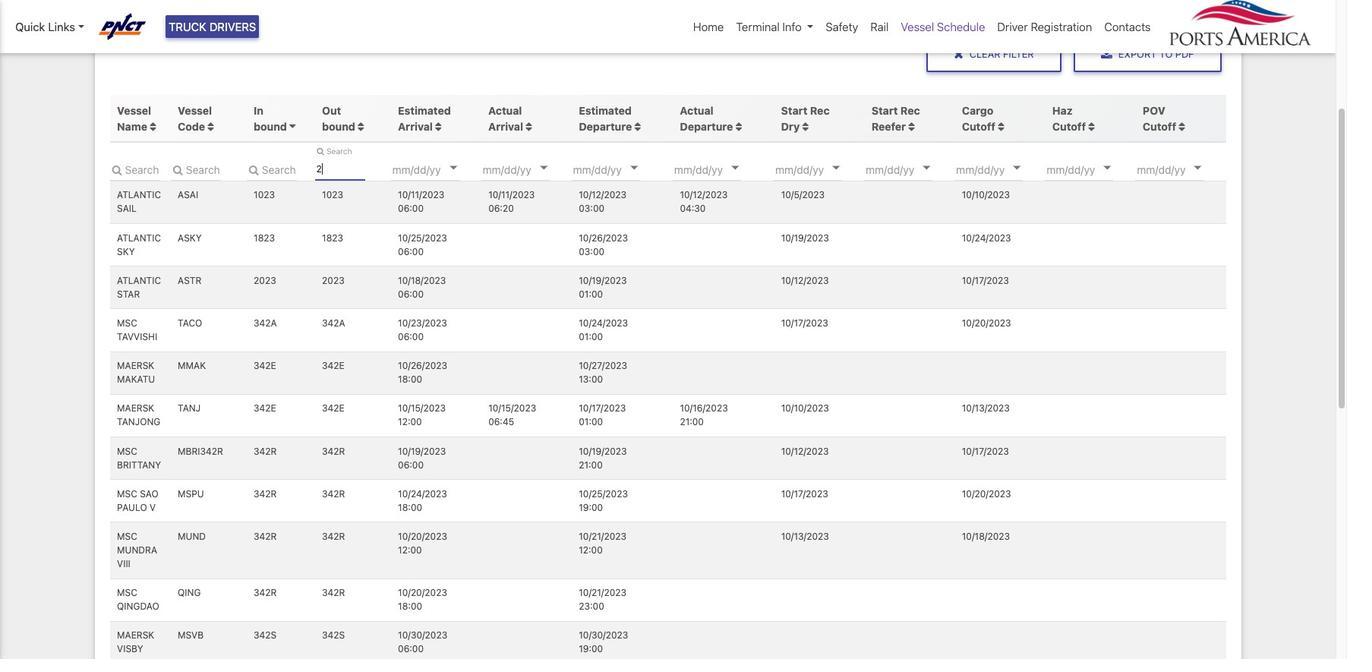 Task type: vqa. For each thing, say whether or not it's contained in the screenshot.


Task type: locate. For each thing, give the bounding box(es) containing it.
10/19/2023 down the 10/26/2023 03:00
[[579, 275, 627, 286]]

12:00
[[398, 417, 422, 428], [398, 545, 422, 556], [579, 545, 603, 556]]

1 horizontal spatial rec
[[901, 104, 920, 117]]

start up reefer
[[872, 104, 898, 117]]

0 horizontal spatial 1823
[[254, 232, 275, 244]]

msc for msc tavvishi
[[117, 318, 137, 329]]

10/30/2023 down the 23:00
[[579, 630, 628, 641]]

1 departure from the left
[[579, 120, 632, 133]]

10/18/2023
[[398, 275, 446, 286], [962, 531, 1010, 542]]

1 horizontal spatial departure
[[680, 120, 733, 133]]

1 vertical spatial 19:00
[[579, 644, 603, 655]]

10/12/2023 03:00
[[579, 189, 627, 215]]

3 06:00 from the top
[[398, 288, 424, 300]]

cutoff down pov
[[1143, 120, 1177, 133]]

msc for msc qingdao
[[117, 587, 137, 599]]

vessel for schedule
[[901, 20, 934, 33]]

1 horizontal spatial 342s
[[322, 630, 345, 641]]

msc sao paulo v
[[117, 488, 159, 513]]

0 horizontal spatial 10/18/2023
[[398, 275, 446, 286]]

2 vertical spatial 10/24/2023
[[398, 488, 447, 500]]

10/19/2023 for 10/19/2023 21:00
[[579, 446, 627, 457]]

mundra
[[117, 545, 157, 556]]

msc inside msc tavvishi
[[117, 318, 137, 329]]

10/26/2023 18:00
[[398, 360, 447, 385]]

1 rec from the left
[[810, 104, 830, 117]]

1 open calendar image from the left
[[449, 166, 457, 170]]

2 10/21/2023 from the top
[[579, 587, 627, 599]]

21:00 for 10/16/2023 21:00
[[680, 417, 704, 428]]

mm/dd/yy field down reefer
[[864, 158, 956, 181]]

1 horizontal spatial 2023
[[322, 275, 345, 286]]

18:00 up 10/15/2023 12:00 on the bottom left
[[398, 374, 422, 385]]

pov cutoff
[[1143, 104, 1177, 133]]

1 vertical spatial 10/21/2023
[[579, 587, 627, 599]]

10/19/2023 for 10/19/2023 06:00
[[398, 446, 446, 457]]

21:00 inside '10/16/2023 21:00'
[[680, 417, 704, 428]]

18:00 inside 10/26/2023 18:00
[[398, 374, 422, 385]]

10/11/2023
[[398, 189, 444, 201], [488, 189, 535, 201]]

01:00 inside 10/19/2023 01:00
[[579, 288, 603, 300]]

0 vertical spatial 19:00
[[579, 502, 603, 513]]

1 horizontal spatial estimated
[[579, 104, 632, 117]]

10/18/2023 06:00
[[398, 275, 446, 300]]

2 mm/dd/yy field from the left
[[481, 158, 572, 181]]

1 18:00 from the top
[[398, 374, 422, 385]]

0 vertical spatial 10/13/2023
[[962, 403, 1010, 414]]

mm/dd/yy field
[[391, 158, 482, 181], [481, 158, 572, 181], [572, 158, 663, 181], [673, 158, 764, 181], [774, 158, 865, 181], [864, 158, 956, 181], [955, 158, 1046, 181], [1045, 158, 1136, 181], [1136, 158, 1227, 181]]

0 horizontal spatial 10/13/2023
[[781, 531, 829, 542]]

2 start from the left
[[872, 104, 898, 117]]

haz
[[1053, 104, 1073, 117]]

0 horizontal spatial 10/11/2023
[[398, 189, 444, 201]]

10/13/2023
[[962, 403, 1010, 414], [781, 531, 829, 542]]

0 vertical spatial maersk
[[117, 360, 154, 372]]

10/26/2023 down the 10/12/2023 03:00
[[579, 232, 628, 244]]

open calendar image for seventh 'mm/dd/yy' field from the left
[[1013, 166, 1021, 170]]

10/18/2023 for 10/18/2023 06:00
[[398, 275, 446, 286]]

maersk for tanjong
[[117, 403, 154, 414]]

12:00 down 10/24/2023 18:00
[[398, 545, 422, 556]]

2 horizontal spatial open calendar image
[[1194, 166, 1202, 170]]

atlantic star
[[117, 275, 161, 300]]

1 horizontal spatial vessel
[[178, 104, 212, 117]]

4 open calendar image from the left
[[731, 166, 739, 170]]

2 open calendar image from the left
[[1013, 166, 1021, 170]]

mm/dd/yy field down cargo cutoff
[[955, 158, 1046, 181]]

10/19/2023 for 10/19/2023 01:00
[[579, 275, 627, 286]]

2 1023 from the left
[[322, 189, 343, 201]]

vessel up code
[[178, 104, 212, 117]]

2 03:00 from the top
[[579, 246, 605, 257]]

2 18:00 from the top
[[398, 502, 422, 513]]

2 01:00 from the top
[[579, 331, 603, 343]]

0 horizontal spatial cutoff
[[962, 120, 996, 133]]

msc inside msc sao paulo v
[[117, 488, 137, 500]]

1 vertical spatial maersk
[[117, 403, 154, 414]]

terminal info link
[[730, 12, 820, 41]]

0 horizontal spatial 1023
[[254, 189, 275, 201]]

6 06:00 from the top
[[398, 644, 424, 655]]

10/26/2023 for 18:00
[[398, 360, 447, 372]]

3 open calendar image from the left
[[1194, 166, 1202, 170]]

v
[[150, 502, 156, 513]]

2 departure from the left
[[680, 120, 733, 133]]

start inside 'start rec reefer'
[[872, 104, 898, 117]]

18:00 for 10/24/2023 18:00
[[398, 502, 422, 513]]

342s
[[254, 630, 277, 641], [322, 630, 345, 641]]

2 open calendar image from the left
[[540, 166, 547, 170]]

0 horizontal spatial rec
[[810, 104, 830, 117]]

0 vertical spatial 10/18/2023
[[398, 275, 446, 286]]

21:00 down the 10/16/2023
[[680, 417, 704, 428]]

2 atlantic from the top
[[117, 232, 161, 244]]

2 rec from the left
[[901, 104, 920, 117]]

1 342s from the left
[[254, 630, 277, 641]]

10/19/2023 down 10/5/2023
[[781, 232, 829, 244]]

0 vertical spatial 10/10/2023
[[962, 189, 1010, 201]]

clear
[[970, 48, 1001, 60]]

3 maersk from the top
[[117, 630, 154, 641]]

1 vertical spatial 10/13/2023
[[781, 531, 829, 542]]

dry
[[781, 120, 800, 133]]

rec inside 'start rec reefer'
[[901, 104, 920, 117]]

arrival
[[398, 120, 433, 133], [488, 120, 523, 133]]

18:00 for 10/20/2023 18:00
[[398, 601, 422, 612]]

01:00 for 10/19/2023 01:00
[[579, 288, 603, 300]]

8 mm/dd/yy field from the left
[[1045, 158, 1136, 181]]

3 atlantic from the top
[[117, 275, 161, 286]]

1 vertical spatial 01:00
[[579, 331, 603, 343]]

0 horizontal spatial 10/25/2023
[[398, 232, 447, 244]]

1 horizontal spatial open calendar image
[[1013, 166, 1021, 170]]

arrival for estimated arrival
[[398, 120, 433, 133]]

1023
[[254, 189, 275, 201], [322, 189, 343, 201]]

msc inside msc qingdao
[[117, 587, 137, 599]]

1 1023 from the left
[[254, 189, 275, 201]]

msc up qingdao
[[117, 587, 137, 599]]

0 horizontal spatial arrival
[[398, 120, 433, 133]]

01:00 inside 10/17/2023 01:00
[[579, 417, 603, 428]]

1 atlantic from the top
[[117, 189, 161, 201]]

12:00 inside 10/20/2023 12:00
[[398, 545, 422, 556]]

1 10/15/2023 from the left
[[398, 403, 446, 414]]

start inside start rec dry
[[781, 104, 808, 117]]

0 vertical spatial 01:00
[[579, 288, 603, 300]]

astr
[[178, 275, 201, 286]]

open calendar image for ninth 'mm/dd/yy' field from the left
[[1194, 166, 1202, 170]]

01:00 for 10/24/2023 01:00
[[579, 331, 603, 343]]

1 horizontal spatial 10/13/2023
[[962, 403, 1010, 414]]

6 open calendar image from the left
[[1104, 166, 1112, 170]]

10/19/2023 down 10/17/2023 01:00
[[579, 446, 627, 457]]

1 19:00 from the top
[[579, 502, 603, 513]]

03:00
[[579, 203, 605, 215], [579, 246, 605, 257]]

06:00 inside 10/11/2023 06:00
[[398, 203, 424, 215]]

1 horizontal spatial arrival
[[488, 120, 523, 133]]

safety
[[826, 20, 858, 33]]

10/19/2023
[[781, 232, 829, 244], [579, 275, 627, 286], [398, 446, 446, 457], [579, 446, 627, 457]]

10/15/2023
[[398, 403, 446, 414], [488, 403, 536, 414]]

21:00 up 10/25/2023 19:00
[[579, 459, 603, 471]]

1 03:00 from the top
[[579, 203, 605, 215]]

departure
[[579, 120, 632, 133], [680, 120, 733, 133]]

21:00 inside '10/19/2023 21:00'
[[579, 459, 603, 471]]

schedule
[[937, 20, 985, 33]]

06:00 up 10/18/2023 06:00
[[398, 246, 424, 257]]

10/20/2023 18:00
[[398, 587, 447, 612]]

0 horizontal spatial 10/10/2023
[[781, 403, 829, 414]]

1 horizontal spatial 1823
[[322, 232, 343, 244]]

10/25/2023 06:00
[[398, 232, 447, 257]]

10/25/2023 down '10/19/2023 21:00'
[[579, 488, 628, 500]]

haz cutoff
[[1053, 104, 1086, 133]]

01:00 for 10/17/2023 01:00
[[579, 417, 603, 428]]

2 msc from the top
[[117, 446, 137, 457]]

estimated inside "estimated departure"
[[579, 104, 632, 117]]

0 horizontal spatial actual
[[488, 104, 522, 117]]

mm/dd/yy field up 10/11/2023 06:20
[[481, 158, 572, 181]]

maersk up makatu
[[117, 360, 154, 372]]

arrival inside estimated arrival
[[398, 120, 433, 133]]

1 horizontal spatial 342a
[[322, 318, 345, 329]]

3 18:00 from the top
[[398, 601, 422, 612]]

06:00 inside 10/23/2023 06:00
[[398, 331, 424, 343]]

1 horizontal spatial 10/30/2023
[[579, 630, 628, 641]]

10/19/2023 down 10/15/2023 12:00 on the bottom left
[[398, 446, 446, 457]]

vessel code
[[178, 104, 212, 133]]

sao
[[140, 488, 159, 500]]

19:00 down the 23:00
[[579, 644, 603, 655]]

msc qingdao
[[117, 587, 159, 612]]

msc up paulo
[[117, 488, 137, 500]]

1 vertical spatial 03:00
[[579, 246, 605, 257]]

1 start from the left
[[781, 104, 808, 117]]

1 estimated from the left
[[398, 104, 451, 117]]

maersk tanjong
[[117, 403, 160, 428]]

10/21/2023 up the 23:00
[[579, 587, 627, 599]]

0 vertical spatial 10/26/2023
[[579, 232, 628, 244]]

atlantic for sail
[[117, 189, 161, 201]]

12:00 up 10/21/2023 23:00
[[579, 545, 603, 556]]

open calendar image for second 'mm/dd/yy' field from left
[[540, 166, 547, 170]]

2 horizontal spatial 10/24/2023
[[962, 232, 1011, 244]]

01:00
[[579, 288, 603, 300], [579, 331, 603, 343], [579, 417, 603, 428]]

10/11/2023 up "06:20"
[[488, 189, 535, 201]]

19:00 for 10/25/2023 19:00
[[579, 502, 603, 513]]

1 vertical spatial 10/24/2023
[[579, 318, 628, 329]]

cargo
[[962, 104, 994, 117]]

bound down "in"
[[254, 120, 287, 133]]

10/25/2023 down 10/11/2023 06:00
[[398, 232, 447, 244]]

1 bound from the left
[[254, 120, 287, 133]]

0 vertical spatial 10/21/2023
[[579, 531, 627, 542]]

2 10/11/2023 from the left
[[488, 189, 535, 201]]

actual inside "actual departure"
[[680, 104, 714, 117]]

departure up the 10/12/2023 04:30
[[680, 120, 733, 133]]

1 vertical spatial 10/26/2023
[[398, 360, 447, 372]]

2 horizontal spatial vessel
[[901, 20, 934, 33]]

cutoff down haz
[[1053, 120, 1086, 133]]

10/11/2023 up 10/25/2023 06:00
[[398, 189, 444, 201]]

0 horizontal spatial open calendar image
[[833, 166, 840, 170]]

19:00 inside 10/25/2023 19:00
[[579, 502, 603, 513]]

03:00 inside the 10/12/2023 03:00
[[579, 203, 605, 215]]

1 horizontal spatial 10/15/2023
[[488, 403, 536, 414]]

2 10/30/2023 from the left
[[579, 630, 628, 641]]

msc up tavvishi at the bottom of page
[[117, 318, 137, 329]]

1 01:00 from the top
[[579, 288, 603, 300]]

safety link
[[820, 12, 865, 41]]

06:00 down 10/23/2023
[[398, 331, 424, 343]]

06:00 up 10/25/2023 06:00
[[398, 203, 424, 215]]

makatu
[[117, 374, 155, 385]]

10/16/2023
[[680, 403, 728, 414]]

estimated for arrival
[[398, 104, 451, 117]]

2 maersk from the top
[[117, 403, 154, 414]]

10/26/2023 down 10/23/2023 06:00
[[398, 360, 447, 372]]

2 2023 from the left
[[322, 275, 345, 286]]

19:00
[[579, 502, 603, 513], [579, 644, 603, 655]]

3 cutoff from the left
[[1143, 120, 1177, 133]]

rec inside start rec dry
[[810, 104, 830, 117]]

10/11/2023 06:00
[[398, 189, 444, 215]]

maersk up 'visby'
[[117, 630, 154, 641]]

pov
[[1143, 104, 1166, 117]]

contacts
[[1105, 20, 1151, 33]]

mmak
[[178, 360, 206, 372]]

10/24/2023
[[962, 232, 1011, 244], [579, 318, 628, 329], [398, 488, 447, 500]]

maersk inside maersk makatu
[[117, 360, 154, 372]]

18:00 for 10/26/2023 18:00
[[398, 374, 422, 385]]

1 horizontal spatial cutoff
[[1053, 120, 1086, 133]]

1 horizontal spatial 21:00
[[680, 417, 704, 428]]

0 horizontal spatial start
[[781, 104, 808, 117]]

0 horizontal spatial 10/26/2023
[[398, 360, 447, 372]]

06:00 down 10/20/2023 18:00
[[398, 644, 424, 655]]

4 msc from the top
[[117, 531, 137, 542]]

2 vertical spatial 01:00
[[579, 417, 603, 428]]

1 vertical spatial 10/25/2023
[[579, 488, 628, 500]]

3 msc from the top
[[117, 488, 137, 500]]

vessel right rail
[[901, 20, 934, 33]]

1 horizontal spatial 10/24/2023
[[579, 318, 628, 329]]

mm/dd/yy field up 10/5/2023
[[774, 158, 865, 181]]

12:00 up 10/19/2023 06:00
[[398, 417, 422, 428]]

4 06:00 from the top
[[398, 331, 424, 343]]

10/25/2023
[[398, 232, 447, 244], [579, 488, 628, 500]]

13:00
[[579, 374, 603, 385]]

1 10/21/2023 from the top
[[579, 531, 627, 542]]

0 horizontal spatial 10/15/2023
[[398, 403, 446, 414]]

1 horizontal spatial 10/18/2023
[[962, 531, 1010, 542]]

mm/dd/yy field up the 10/12/2023 03:00
[[572, 158, 663, 181]]

cutoff down cargo
[[962, 120, 996, 133]]

5 open calendar image from the left
[[923, 166, 931, 170]]

10/17/2023
[[962, 275, 1009, 286], [781, 318, 828, 329], [579, 403, 626, 414], [962, 446, 1009, 457], [781, 488, 828, 500]]

03:00 inside the 10/26/2023 03:00
[[579, 246, 605, 257]]

msc
[[117, 318, 137, 329], [117, 446, 137, 457], [117, 488, 137, 500], [117, 531, 137, 542], [117, 587, 137, 599]]

01:00 inside 10/24/2023 01:00
[[579, 331, 603, 343]]

18:00 inside 10/24/2023 18:00
[[398, 502, 422, 513]]

2 estimated from the left
[[579, 104, 632, 117]]

msc for msc sao paulo v
[[117, 488, 137, 500]]

1 10/30/2023 from the left
[[398, 630, 447, 641]]

estimated for departure
[[579, 104, 632, 117]]

atlantic up star
[[117, 275, 161, 286]]

rail
[[871, 20, 889, 33]]

mm/dd/yy field up 10/11/2023 06:00
[[391, 158, 482, 181]]

2 10/15/2023 from the left
[[488, 403, 536, 414]]

vessel schedule
[[901, 20, 985, 33]]

0 horizontal spatial vessel
[[117, 104, 151, 117]]

0 horizontal spatial 10/24/2023
[[398, 488, 447, 500]]

10/20/2023
[[962, 318, 1011, 329], [962, 488, 1011, 500], [398, 531, 447, 542], [398, 587, 447, 599]]

vessel up name
[[117, 104, 151, 117]]

msc inside msc mundra viii
[[117, 531, 137, 542]]

actual
[[488, 104, 522, 117], [680, 104, 714, 117]]

06:00 inside 10/25/2023 06:00
[[398, 246, 424, 257]]

clear filter button
[[927, 36, 1062, 72]]

2 342s from the left
[[322, 630, 345, 641]]

bound inside in bound
[[254, 120, 287, 133]]

0 vertical spatial 10/24/2023
[[962, 232, 1011, 244]]

1 arrival from the left
[[398, 120, 433, 133]]

2 bound from the left
[[322, 120, 355, 133]]

2 19:00 from the top
[[579, 644, 603, 655]]

18:00 up 10/20/2023 12:00
[[398, 502, 422, 513]]

atlantic
[[117, 189, 161, 201], [117, 232, 161, 244], [117, 275, 161, 286]]

3 mm/dd/yy field from the left
[[572, 158, 663, 181]]

0 horizontal spatial 342a
[[254, 318, 277, 329]]

2 cutoff from the left
[[1053, 120, 1086, 133]]

mm/dd/yy field down pov cutoff
[[1136, 158, 1227, 181]]

2 horizontal spatial cutoff
[[1143, 120, 1177, 133]]

06:00 inside 10/18/2023 06:00
[[398, 288, 424, 300]]

2 06:00 from the top
[[398, 246, 424, 257]]

0 horizontal spatial estimated
[[398, 104, 451, 117]]

2 vertical spatial maersk
[[117, 630, 154, 641]]

1 06:00 from the top
[[398, 203, 424, 215]]

bound for out
[[322, 120, 355, 133]]

10/21/2023 for 23:00
[[579, 587, 627, 599]]

mm/dd/yy field down haz cutoff
[[1045, 158, 1136, 181]]

1 342a from the left
[[254, 318, 277, 329]]

10/15/2023 down 10/26/2023 18:00
[[398, 403, 446, 414]]

5 06:00 from the top
[[398, 459, 424, 471]]

10/11/2023 for 06:20
[[488, 189, 535, 201]]

actual departure
[[680, 104, 733, 133]]

06:00
[[398, 203, 424, 215], [398, 246, 424, 257], [398, 288, 424, 300], [398, 331, 424, 343], [398, 459, 424, 471], [398, 644, 424, 655]]

2 vertical spatial atlantic
[[117, 275, 161, 286]]

maersk up tanjong
[[117, 403, 154, 414]]

bound inside out bound
[[322, 120, 355, 133]]

3 01:00 from the top
[[579, 417, 603, 428]]

0 vertical spatial atlantic
[[117, 189, 161, 201]]

0 horizontal spatial departure
[[579, 120, 632, 133]]

18:00
[[398, 374, 422, 385], [398, 502, 422, 513], [398, 601, 422, 612]]

1 actual from the left
[[488, 104, 522, 117]]

03:00 up the 10/26/2023 03:00
[[579, 203, 605, 215]]

06:00 up 10/23/2023
[[398, 288, 424, 300]]

0 vertical spatial 18:00
[[398, 374, 422, 385]]

departure up the 10/12/2023 03:00
[[579, 120, 632, 133]]

0 horizontal spatial 21:00
[[579, 459, 603, 471]]

342r
[[254, 446, 277, 457], [322, 446, 345, 457], [254, 488, 277, 500], [322, 488, 345, 500], [254, 531, 277, 542], [322, 531, 345, 542], [254, 587, 277, 599], [322, 587, 345, 599]]

01:00 up 10/24/2023 01:00
[[579, 288, 603, 300]]

1 vertical spatial 21:00
[[579, 459, 603, 471]]

1 10/11/2023 from the left
[[398, 189, 444, 201]]

actual for actual arrival
[[488, 104, 522, 117]]

1 1823 from the left
[[254, 232, 275, 244]]

10/23/2023 06:00
[[398, 318, 447, 343]]

1 vertical spatial atlantic
[[117, 232, 161, 244]]

start up the dry
[[781, 104, 808, 117]]

atlantic up sail
[[117, 189, 161, 201]]

departure for actual
[[680, 120, 733, 133]]

1 horizontal spatial 10/11/2023
[[488, 189, 535, 201]]

10/25/2023 for 19:00
[[579, 488, 628, 500]]

10/15/2023 06:45
[[488, 403, 536, 428]]

contacts link
[[1099, 12, 1157, 41]]

10/24/2023 for 10/24/2023
[[962, 232, 1011, 244]]

1 horizontal spatial start
[[872, 104, 898, 117]]

12:00 inside '10/21/2023 12:00'
[[579, 545, 603, 556]]

estimated arrival
[[398, 104, 451, 133]]

10/21/2023 12:00
[[579, 531, 627, 556]]

estimated departure
[[579, 104, 632, 133]]

3 open calendar image from the left
[[630, 166, 638, 170]]

open calendar image
[[449, 166, 457, 170], [540, 166, 547, 170], [630, 166, 638, 170], [731, 166, 739, 170], [923, 166, 931, 170], [1104, 166, 1112, 170]]

1 vertical spatial 10/18/2023
[[962, 531, 1010, 542]]

msc inside msc brittany
[[117, 446, 137, 457]]

registration
[[1031, 20, 1092, 33]]

12:00 inside 10/15/2023 12:00
[[398, 417, 422, 428]]

bound down out
[[322, 120, 355, 133]]

1 open calendar image from the left
[[833, 166, 840, 170]]

None field
[[110, 158, 160, 181], [171, 158, 221, 181], [246, 158, 297, 181], [315, 158, 365, 181], [110, 158, 160, 181], [171, 158, 221, 181], [246, 158, 297, 181], [315, 158, 365, 181]]

0 horizontal spatial bound
[[254, 120, 287, 133]]

0 vertical spatial 10/25/2023
[[398, 232, 447, 244]]

msc up brittany
[[117, 446, 137, 457]]

5 msc from the top
[[117, 587, 137, 599]]

10/12/2023
[[579, 189, 627, 201], [680, 189, 728, 201], [781, 275, 829, 286], [781, 446, 829, 457]]

maersk visby
[[117, 630, 154, 655]]

atlantic up sky
[[117, 232, 161, 244]]

0 vertical spatial 21:00
[[680, 417, 704, 428]]

03:00 up 10/19/2023 01:00
[[579, 246, 605, 257]]

1 horizontal spatial 10/26/2023
[[579, 232, 628, 244]]

10/15/2023 up 06:45
[[488, 403, 536, 414]]

1 cutoff from the left
[[962, 120, 996, 133]]

1 msc from the top
[[117, 318, 137, 329]]

0 horizontal spatial 10/30/2023
[[398, 630, 447, 641]]

vessel
[[901, 20, 934, 33], [117, 104, 151, 117], [178, 104, 212, 117]]

10/18/2023 for 10/18/2023
[[962, 531, 1010, 542]]

06:00 inside 10/30/2023 06:00
[[398, 644, 424, 655]]

2 vertical spatial 18:00
[[398, 601, 422, 612]]

rec
[[810, 104, 830, 117], [901, 104, 920, 117]]

01:00 up 10/27/2023
[[579, 331, 603, 343]]

06:00 for 10/30/2023 06:00
[[398, 644, 424, 655]]

estimated
[[398, 104, 451, 117], [579, 104, 632, 117]]

03:00 for 10/26/2023 03:00
[[579, 246, 605, 257]]

19:00 up '10/21/2023 12:00'
[[579, 502, 603, 513]]

2 actual from the left
[[680, 104, 714, 117]]

actual inside actual arrival
[[488, 104, 522, 117]]

19:00 inside the 10/30/2023 19:00
[[579, 644, 603, 655]]

01:00 up '10/19/2023 21:00'
[[579, 417, 603, 428]]

clear filter
[[970, 48, 1034, 60]]

0 horizontal spatial 342s
[[254, 630, 277, 641]]

0 horizontal spatial 2023
[[254, 275, 276, 286]]

10/30/2023 for 06:00
[[398, 630, 447, 641]]

10/30/2023 down 10/20/2023 18:00
[[398, 630, 447, 641]]

06:00 inside 10/19/2023 06:00
[[398, 459, 424, 471]]

mm/dd/yy field up the 10/12/2023 04:30
[[673, 158, 764, 181]]

1 vertical spatial 18:00
[[398, 502, 422, 513]]

18:00 inside 10/20/2023 18:00
[[398, 601, 422, 612]]

1 horizontal spatial 1023
[[322, 189, 343, 201]]

18:00 up 10/30/2023 06:00
[[398, 601, 422, 612]]

10/21/2023 down 10/25/2023 19:00
[[579, 531, 627, 542]]

quick
[[15, 20, 45, 33]]

0 vertical spatial 03:00
[[579, 203, 605, 215]]

maersk inside maersk tanjong
[[117, 403, 154, 414]]

1 horizontal spatial 10/25/2023
[[579, 488, 628, 500]]

10/11/2023 for 06:00
[[398, 189, 444, 201]]

open calendar image for 6th 'mm/dd/yy' field from right
[[731, 166, 739, 170]]

1 horizontal spatial bound
[[322, 120, 355, 133]]

1 horizontal spatial actual
[[680, 104, 714, 117]]

06:00 up 10/24/2023 18:00
[[398, 459, 424, 471]]

1 maersk from the top
[[117, 360, 154, 372]]

2 arrival from the left
[[488, 120, 523, 133]]

open calendar image
[[833, 166, 840, 170], [1013, 166, 1021, 170], [1194, 166, 1202, 170]]

msc up mundra
[[117, 531, 137, 542]]



Task type: describe. For each thing, give the bounding box(es) containing it.
1 vertical spatial 10/10/2023
[[781, 403, 829, 414]]

truck
[[169, 20, 206, 33]]

asky
[[178, 232, 202, 244]]

10/25/2023 for 06:00
[[398, 232, 447, 244]]

atlantic sky
[[117, 232, 161, 257]]

drivers
[[209, 20, 256, 33]]

info
[[783, 20, 802, 33]]

vessel for name
[[117, 104, 151, 117]]

maersk for makatu
[[117, 360, 154, 372]]

in bound
[[254, 104, 290, 133]]

10/19/2023 06:00
[[398, 446, 446, 471]]

export to pdf link
[[1074, 36, 1222, 72]]

10/20/2023 12:00
[[398, 531, 447, 556]]

open calendar image for fifth 'mm/dd/yy' field from the left
[[833, 166, 840, 170]]

10/16/2023 21:00
[[680, 403, 728, 428]]

10/12/2023 04:30
[[680, 189, 728, 215]]

2 342a from the left
[[322, 318, 345, 329]]

qingdao
[[117, 601, 159, 612]]

sky
[[117, 246, 135, 257]]

10/27/2023 13:00
[[579, 360, 627, 385]]

start rec reefer
[[872, 104, 920, 133]]

21:00 for 10/19/2023 21:00
[[579, 459, 603, 471]]

msvb
[[178, 630, 204, 641]]

9 mm/dd/yy field from the left
[[1136, 158, 1227, 181]]

7 mm/dd/yy field from the left
[[955, 158, 1046, 181]]

cargo cutoff
[[962, 104, 996, 133]]

cutoff for pov
[[1143, 120, 1177, 133]]

out bound
[[322, 104, 358, 133]]

06:00 for 10/18/2023 06:00
[[398, 288, 424, 300]]

start for reefer
[[872, 104, 898, 117]]

06:20
[[488, 203, 514, 215]]

1 horizontal spatial 10/10/2023
[[962, 189, 1010, 201]]

driver registration link
[[991, 12, 1099, 41]]

5 mm/dd/yy field from the left
[[774, 158, 865, 181]]

open calendar image for 7th 'mm/dd/yy' field from the right
[[630, 166, 638, 170]]

rec for start rec reefer
[[901, 104, 920, 117]]

10/24/2023 for 10/24/2023 18:00
[[398, 488, 447, 500]]

rail link
[[865, 12, 895, 41]]

06:00 for 10/23/2023 06:00
[[398, 331, 424, 343]]

06:00 for 10/11/2023 06:00
[[398, 203, 424, 215]]

qing
[[178, 587, 201, 599]]

actual arrival
[[488, 104, 523, 133]]

out
[[322, 104, 341, 117]]

to
[[1160, 48, 1173, 60]]

10/5/2023
[[781, 189, 825, 201]]

10/23/2023
[[398, 318, 447, 329]]

vessel name
[[117, 104, 151, 133]]

vessel for code
[[178, 104, 212, 117]]

code
[[178, 120, 205, 133]]

viii
[[117, 558, 130, 570]]

1 mm/dd/yy field from the left
[[391, 158, 482, 181]]

open calendar image for ninth 'mm/dd/yy' field from the right
[[449, 166, 457, 170]]

sail
[[117, 203, 137, 215]]

10/21/2023 23:00
[[579, 587, 627, 612]]

arrival for actual arrival
[[488, 120, 523, 133]]

1 2023 from the left
[[254, 275, 276, 286]]

export
[[1119, 48, 1157, 60]]

06:00 for 10/19/2023 06:00
[[398, 459, 424, 471]]

2 1823 from the left
[[322, 232, 343, 244]]

rec for start rec dry
[[810, 104, 830, 117]]

04:30
[[680, 203, 706, 215]]

10/19/2023 01:00
[[579, 275, 627, 300]]

quick links
[[15, 20, 75, 33]]

10/26/2023 for 03:00
[[579, 232, 628, 244]]

atlantic for star
[[117, 275, 161, 286]]

10/19/2023 for 10/19/2023
[[781, 232, 829, 244]]

pdf
[[1176, 48, 1194, 60]]

12:00 for 10/21/2023 12:00
[[579, 545, 603, 556]]

6 mm/dd/yy field from the left
[[864, 158, 956, 181]]

reefer
[[872, 120, 906, 133]]

10/24/2023 for 10/24/2023 01:00
[[579, 318, 628, 329]]

export to pdf
[[1119, 48, 1194, 60]]

visby
[[117, 644, 143, 655]]

close image
[[954, 48, 964, 60]]

start rec dry
[[781, 104, 830, 133]]

06:45
[[488, 417, 514, 428]]

atlantic for sky
[[117, 232, 161, 244]]

10/30/2023 for 19:00
[[579, 630, 628, 641]]

home link
[[687, 12, 730, 41]]

10/11/2023 06:20
[[488, 189, 535, 215]]

10/24/2023 18:00
[[398, 488, 447, 513]]

start for dry
[[781, 104, 808, 117]]

msc tavvishi
[[117, 318, 157, 343]]

open calendar image for second 'mm/dd/yy' field from right
[[1104, 166, 1112, 170]]

10/19/2023 21:00
[[579, 446, 627, 471]]

10/21/2023 for 12:00
[[579, 531, 627, 542]]

cutoff for haz
[[1053, 120, 1086, 133]]

10/15/2023 for 06:45
[[488, 403, 536, 414]]

paulo
[[117, 502, 147, 513]]

mspu
[[178, 488, 204, 500]]

cutoff for cargo
[[962, 120, 996, 133]]

4 mm/dd/yy field from the left
[[673, 158, 764, 181]]

mbri342r
[[178, 446, 223, 457]]

12:00 for 10/20/2023 12:00
[[398, 545, 422, 556]]

msc brittany
[[117, 446, 161, 471]]

maersk for visby
[[117, 630, 154, 641]]

msc for msc brittany
[[117, 446, 137, 457]]

actual for actual departure
[[680, 104, 714, 117]]

10/25/2023 19:00
[[579, 488, 628, 513]]

open calendar image for 6th 'mm/dd/yy' field from left
[[923, 166, 931, 170]]

10/30/2023 06:00
[[398, 630, 447, 655]]

driver registration
[[998, 20, 1092, 33]]

departure for estimated
[[579, 120, 632, 133]]

star
[[117, 288, 140, 300]]

taco
[[178, 318, 202, 329]]

10/27/2023
[[579, 360, 627, 372]]

download image
[[1101, 48, 1113, 60]]

home
[[693, 20, 724, 33]]

03:00 for 10/12/2023 03:00
[[579, 203, 605, 215]]

tanj
[[178, 403, 201, 414]]

23:00
[[579, 601, 604, 612]]

brittany
[[117, 459, 161, 471]]

10/15/2023 for 12:00
[[398, 403, 446, 414]]

truck drivers
[[169, 20, 256, 33]]

bound for in
[[254, 120, 287, 133]]

06:00 for 10/25/2023 06:00
[[398, 246, 424, 257]]

19:00 for 10/30/2023 19:00
[[579, 644, 603, 655]]

10/24/2023 01:00
[[579, 318, 628, 343]]

driver
[[998, 20, 1028, 33]]

terminal
[[736, 20, 780, 33]]

in
[[254, 104, 264, 117]]

msc for msc mundra viii
[[117, 531, 137, 542]]

12:00 for 10/15/2023 12:00
[[398, 417, 422, 428]]

10/26/2023 03:00
[[579, 232, 628, 257]]



